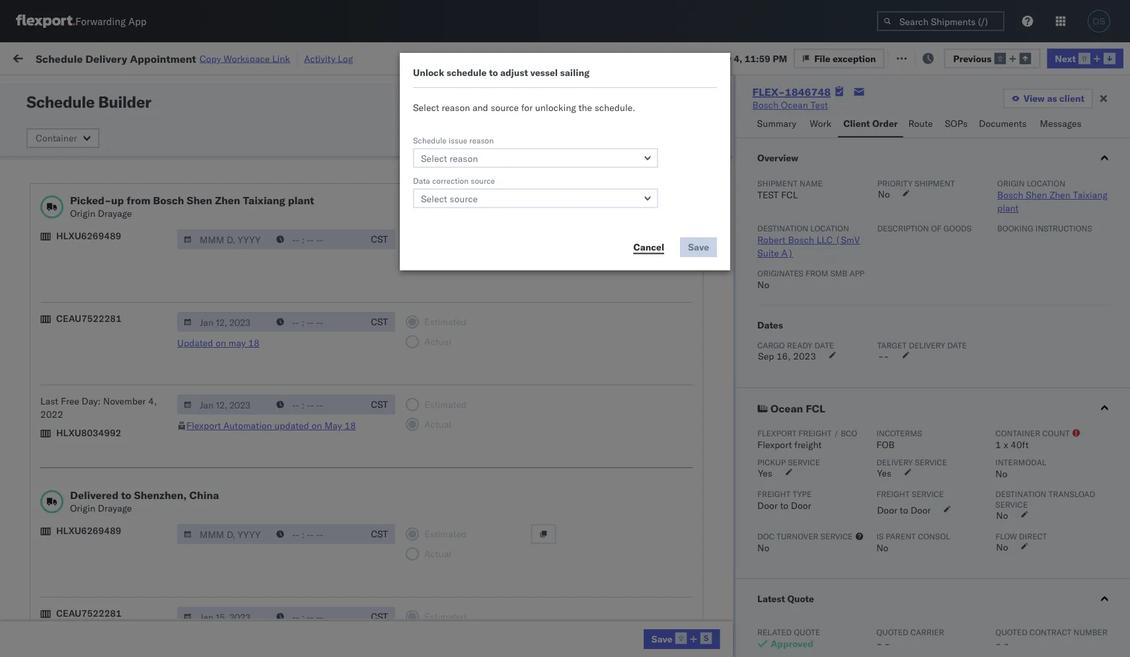 Task type: vqa. For each thing, say whether or not it's contained in the screenshot.
28, on the left
yes



Task type: locate. For each thing, give the bounding box(es) containing it.
1 vertical spatial upload customs clearance documents link
[[30, 270, 188, 297]]

client right and
[[491, 108, 512, 118]]

0 vertical spatial upload customs clearance documents link
[[30, 125, 188, 151]]

suite
[[757, 247, 779, 259]]

1 horizontal spatial on
[[312, 420, 322, 431]]

12,
[[297, 423, 312, 435]]

1 vertical spatial 11:59 pm pst, dec 13, 2022
[[213, 336, 339, 348]]

angeles,
[[142, 183, 178, 195], [142, 213, 178, 224], [142, 242, 178, 253], [142, 300, 178, 311], [137, 358, 173, 370], [142, 416, 178, 428], [142, 503, 178, 515]]

11:59 pm pst, dec 13, 2022 up 6:00 am pst, dec 24, 2022
[[213, 336, 339, 348]]

flex-2130387 down flex-1662119
[[730, 540, 799, 551]]

5 schedule pickup from los angeles, ca from the top
[[30, 416, 178, 441]]

1 vertical spatial uetu5238478
[[885, 394, 950, 406]]

schedule for first schedule delivery appointment button from the bottom of the page
[[30, 568, 70, 580]]

2 schedule delivery appointment link from the top
[[30, 335, 163, 348]]

2023 for 8:30 pm pst, jan 28, 2023
[[308, 540, 331, 551]]

angeles, for 2nd schedule pickup from los angeles, ca button from the top
[[142, 213, 178, 224]]

destination inside destination transload service
[[996, 489, 1047, 499]]

confirm inside button
[[30, 394, 64, 405]]

number
[[1074, 627, 1108, 637]]

container inside button
[[815, 103, 850, 113]]

pm for 2nd schedule delivery appointment button
[[241, 336, 255, 348]]

confirm for confirm pickup from los angeles, ca
[[30, 358, 64, 370]]

jan left 23,
[[275, 482, 289, 493]]

-- : -- -- text field for hlxu6269489
[[270, 524, 364, 544]]

flex-2130384 up related
[[730, 598, 799, 610]]

flexport
[[491, 133, 525, 144], [187, 420, 221, 431], [757, 428, 797, 438], [757, 439, 792, 451]]

flexport. image
[[16, 15, 75, 28]]

angeles, for 1st schedule pickup from los angeles, ca button from the bottom of the page
[[142, 503, 178, 515]]

netherlands for 8:30 pm pst, jan 23, 2023
[[30, 488, 82, 499]]

2 gvcu5265864 from the top
[[815, 481, 880, 493]]

gvcu5265864 down bco
[[815, 452, 880, 464]]

1 vertical spatial nyku9743990
[[815, 598, 880, 609]]

flex-2130384
[[730, 569, 799, 581], [730, 598, 799, 610]]

2 vertical spatial netherlands
[[30, 633, 82, 645]]

flex-1889466 for schedule delivery appointment
[[730, 336, 799, 348]]

jan for 23,
[[275, 482, 289, 493]]

description of goods
[[877, 223, 972, 233]]

8:30 down 'china'
[[213, 540, 233, 551]]

bosch shen zhen taixiang plant link
[[997, 189, 1108, 214]]

nyku9743990
[[815, 569, 880, 580], [815, 598, 880, 609]]

caiu7969337
[[815, 132, 877, 144]]

2130384 up related
[[758, 598, 799, 610]]

pm
[[773, 52, 788, 64], [241, 162, 255, 173], [241, 191, 255, 202], [241, 220, 255, 231], [241, 249, 255, 261], [241, 307, 255, 319], [241, 336, 255, 348], [241, 423, 255, 435], [235, 482, 250, 493], [235, 540, 250, 551], [235, 598, 250, 610]]

0 vertical spatial container
[[815, 103, 850, 113]]

1 vertical spatial for
[[521, 102, 533, 113]]

1 schedule delivery appointment from the top
[[30, 161, 163, 173]]

1 upload from the top
[[30, 125, 60, 137]]

on for 205
[[323, 51, 334, 63]]

schedule pickup from los angeles, ca link for 1st schedule pickup from los angeles, ca button from the bottom of the page
[[30, 503, 188, 529]]

jan for 28,
[[275, 540, 289, 551]]

date right ready
[[815, 340, 834, 350]]

0 vertical spatial 13,
[[300, 307, 314, 319]]

3 schedule pickup from los angeles, ca from the top
[[30, 242, 178, 266]]

3 lagerfeld from the top
[[709, 540, 749, 551]]

service up flow
[[996, 500, 1028, 509]]

unlock schedule to adjust vessel sailing
[[413, 67, 590, 78]]

1 horizontal spatial client
[[844, 118, 870, 129]]

origin location bosch shen zhen taixiang plant
[[997, 178, 1108, 214]]

0 vertical spatial test123456
[[901, 191, 956, 202]]

forwarding app link
[[16, 15, 147, 28]]

schedule for 4th schedule delivery appointment button from the bottom of the page
[[30, 161, 70, 173]]

ceau7522281, hlxu6269489, hlxu8034992 for 2nd schedule pickup from los angeles, ca button from the top
[[815, 220, 1020, 231]]

1 horizontal spatial location
[[1027, 178, 1066, 188]]

pst, for third schedule pickup from los angeles, ca button from the bottom
[[258, 307, 278, 319]]

mmm d, yyyy text field for ceau7522281
[[177, 607, 271, 627]]

0 horizontal spatial --
[[878, 350, 890, 362]]

nov for first schedule pickup from los angeles, ca button
[[281, 191, 298, 202]]

los for 2nd schedule pickup from los angeles, ca button from the top
[[125, 213, 139, 224]]

3 schedule delivery appointment from the top
[[30, 452, 163, 463]]

1 horizontal spatial --
[[901, 511, 912, 522]]

4 schedule pickup from los angeles, ca link from the top
[[30, 299, 188, 326]]

0 vertical spatial on
[[323, 51, 334, 63]]

3 ceau7522281, from the top
[[815, 249, 882, 260]]

schedule pickup from los angeles, ca link for 2nd schedule pickup from los angeles, ca button from the top
[[30, 212, 188, 238]]

4 resize handle column header from the left
[[468, 102, 484, 657]]

ca inside confirm pickup from los angeles, ca
[[30, 371, 43, 383]]

container inside button
[[36, 132, 77, 144]]

clearance for second upload customs clearance documents button from the bottom of the page
[[102, 125, 145, 137]]

1 vertical spatial ceau7522281
[[56, 608, 122, 619]]

1 vertical spatial lhuu7894563,
[[815, 394, 883, 406]]

ceau7522281
[[56, 313, 122, 324], [56, 608, 122, 619]]

schedule delivery appointment up delivered
[[30, 452, 163, 463]]

os
[[1093, 16, 1106, 26]]

from inside originates from smb app no
[[806, 268, 828, 278]]

11:59 for fifth schedule pickup from los angeles, ca button from the top
[[213, 423, 239, 435]]

schedule delivery appointment button up confirm pickup from los angeles, ca
[[30, 335, 163, 349]]

jan for 30,
[[275, 598, 289, 610]]

app
[[128, 15, 147, 27], [850, 268, 865, 278]]

5 account from the top
[[644, 598, 679, 610]]

yes down pickup service on the bottom
[[758, 467, 772, 479]]

1 vertical spatial 13,
[[300, 336, 314, 348]]

flex-1846748
[[753, 85, 831, 99], [730, 162, 799, 173], [730, 191, 799, 202], [730, 220, 799, 231], [730, 249, 799, 261], [730, 278, 799, 290]]

4 11:59 pm pdt, nov 4, 2022 from the top
[[213, 249, 334, 261]]

0 horizontal spatial location
[[810, 223, 849, 233]]

cst
[[371, 233, 388, 245], [371, 316, 388, 328], [371, 399, 388, 410], [371, 528, 388, 540], [371, 611, 388, 622]]

flex-1889466 for confirm delivery
[[730, 394, 799, 406]]

3 upload from the top
[[30, 533, 60, 544]]

container up 40ft
[[996, 428, 1040, 438]]

0 vertical spatial hlxu6269489
[[56, 230, 121, 242]]

1 13, from the top
[[300, 307, 314, 319]]

1 schedule pickup from los angeles, ca from the top
[[30, 183, 178, 208]]

client for client name
[[491, 108, 512, 118]]

delivery for 3rd schedule delivery appointment button
[[72, 452, 106, 463]]

-
[[878, 350, 884, 362], [884, 350, 890, 362], [682, 453, 688, 464], [682, 482, 688, 493], [901, 511, 906, 522], [906, 511, 912, 522], [682, 540, 688, 551], [682, 569, 688, 581], [682, 598, 688, 610], [682, 627, 688, 639], [877, 638, 882, 650], [885, 638, 890, 650], [996, 638, 1001, 650], [1004, 638, 1010, 650]]

3 omkar savant from the top
[[1066, 191, 1125, 202]]

Search Work text field
[[686, 47, 831, 67]]

due nov 4, 11:59 pm
[[695, 52, 788, 64]]

delivery inside button
[[67, 394, 101, 405]]

11:59 for 2nd schedule delivery appointment button
[[213, 336, 239, 348]]

jan left 28, at the bottom left of the page
[[275, 540, 289, 551]]

workitem button
[[8, 105, 192, 118]]

from inside confirm pickup from rotterdam, netherlands
[[98, 620, 117, 631]]

freight for freight type door to door
[[757, 489, 791, 499]]

1 schedule pickup from los angeles, ca link from the top
[[30, 183, 188, 209]]

1889466 for schedule delivery appointment
[[758, 336, 799, 348]]

schedule delivery appointment for 3rd schedule delivery appointment button
[[30, 452, 163, 463]]

omkar savant up instructions
[[1066, 191, 1125, 202]]

0 horizontal spatial plant
[[288, 194, 314, 207]]

exception up container numbers button
[[833, 52, 876, 64]]

0 vertical spatial schedule pickup from rotterdam, netherlands
[[30, 474, 172, 499]]

0 vertical spatial 8:30
[[213, 482, 233, 493]]

no inside intermodal no
[[996, 468, 1008, 480]]

2 vertical spatial customs
[[63, 533, 100, 544]]

ca for 2nd schedule pickup from los angeles, ca button from the top schedule pickup from los angeles, ca link
[[30, 226, 43, 237]]

0 vertical spatial ceau7522281
[[56, 313, 122, 324]]

flex-1889466 up flex-1893174
[[730, 394, 799, 406]]

0 vertical spatial lhuu7894563,
[[815, 336, 883, 347]]

ceau7522281 for delivered to shenzhen, china
[[56, 608, 122, 619]]

schedule pickup from los angeles, ca link for first schedule pickup from los angeles, ca button
[[30, 183, 188, 209]]

name inside shipment name test fcl
[[800, 178, 823, 188]]

schedule for 3rd schedule delivery appointment button
[[30, 452, 70, 463]]

3 schedule pickup from los angeles, ca link from the top
[[30, 241, 188, 267]]

appointment up the confirm pickup from rotterdam, netherlands link
[[108, 568, 163, 580]]

1 horizontal spatial date
[[947, 340, 967, 350]]

1 account from the top
[[644, 453, 679, 464]]

759
[[243, 51, 260, 63]]

select
[[413, 102, 440, 113]]

0 vertical spatial -- : -- -- text field
[[270, 524, 364, 544]]

0 horizontal spatial client
[[491, 108, 512, 118]]

4 flex-1889466 from the top
[[730, 394, 799, 406]]

flex-1889466 button
[[709, 304, 801, 322], [709, 304, 801, 322], [709, 333, 801, 351], [709, 333, 801, 351], [709, 362, 801, 381], [709, 362, 801, 381], [709, 391, 801, 410], [709, 391, 801, 410]]

confirm inside confirm pickup from rotterdam, netherlands
[[30, 620, 64, 631]]

ymluw236679313
[[901, 133, 986, 144]]

service
[[788, 457, 820, 467], [915, 457, 947, 467], [996, 500, 1028, 509], [821, 531, 853, 541]]

4 schedule delivery appointment from the top
[[30, 568, 163, 580]]

2 freight from the left
[[877, 489, 910, 499]]

2 pdt, from the top
[[258, 191, 279, 202]]

flex- down flex-1662119
[[730, 540, 758, 551]]

no inside originates from smb app no
[[757, 279, 769, 291]]

location inside origin location bosch shen zhen taixiang plant
[[1027, 178, 1066, 188]]

4 ca from the top
[[30, 313, 43, 325]]

2 schedule delivery appointment from the top
[[30, 336, 163, 347]]

file exception up container numbers button
[[815, 52, 876, 64]]

0 vertical spatial netherlands
[[30, 488, 82, 499]]

pickup inside confirm pickup from rotterdam, netherlands
[[67, 620, 95, 631]]

4 schedule delivery appointment link from the top
[[30, 568, 163, 581]]

service inside destination transload service
[[996, 500, 1028, 509]]

schedule pickup from los angeles, ca for first schedule pickup from los angeles, ca button
[[30, 183, 178, 208]]

consignee right unlocking
[[577, 108, 615, 118]]

jan left "12,"
[[280, 423, 295, 435]]

flexport freight / bco flexport freight
[[757, 428, 857, 451]]

schedule delivery appointment link up delivered
[[30, 451, 163, 464]]

2 horizontal spatial on
[[323, 51, 334, 63]]

40ft
[[1011, 439, 1029, 451]]

hlxu6269489,
[[885, 190, 952, 202], [885, 220, 952, 231], [885, 249, 952, 260], [885, 278, 952, 289]]

los for third schedule pickup from los angeles, ca button from the top of the page
[[125, 242, 139, 253]]

confirm pickup from rotterdam, netherlands
[[30, 620, 166, 645]]

0 horizontal spatial for
[[126, 82, 137, 92]]

0 horizontal spatial name
[[514, 108, 535, 118]]

MMM D, YYYY text field
[[177, 312, 271, 332], [177, 395, 271, 415]]

6 ca from the top
[[30, 429, 43, 441]]

to up turnover
[[780, 500, 789, 511]]

flex- down sep
[[730, 365, 758, 377]]

1 flex-2130387 from the top
[[730, 453, 799, 464]]

flexport down the 6:00
[[187, 420, 221, 431]]

schedule pickup from los angeles, ca for 2nd schedule pickup from los angeles, ca button from the top
[[30, 213, 178, 237]]

2 1889466 from the top
[[758, 336, 799, 348]]

source right correction
[[471, 176, 495, 185]]

as
[[1048, 93, 1058, 104]]

0 vertical spatial location
[[1027, 178, 1066, 188]]

schedule
[[36, 52, 83, 65], [26, 92, 95, 112], [475, 128, 514, 140], [413, 135, 447, 145], [30, 161, 70, 173], [30, 183, 70, 195], [30, 213, 70, 224], [30, 242, 70, 253], [30, 300, 70, 311], [30, 336, 70, 347], [30, 416, 70, 428], [30, 452, 70, 463], [30, 474, 70, 486], [30, 503, 70, 515], [30, 568, 70, 580], [30, 591, 70, 602]]

11:59 pm pst, dec 13, 2022
[[213, 307, 339, 319], [213, 336, 339, 348]]

0 vertical spatial origin
[[997, 178, 1025, 188]]

-- : -- -- text field
[[270, 524, 364, 544], [270, 607, 364, 627]]

0 vertical spatial upload customs clearance documents
[[30, 125, 145, 150]]

flex-2130384 button
[[709, 566, 801, 584], [709, 566, 801, 584], [709, 595, 801, 613], [709, 595, 801, 613]]

--
[[878, 350, 890, 362], [901, 511, 912, 522]]

container down workitem
[[36, 132, 77, 144]]

1 vertical spatial upload
[[30, 271, 60, 282]]

1846748 down "a)"
[[758, 278, 799, 290]]

2 11:59 pm pst, dec 13, 2022 from the top
[[213, 336, 339, 348]]

schedule for 2nd schedule pickup from los angeles, ca button from the top
[[30, 213, 70, 224]]

ca for schedule pickup from los angeles, ca link related to fifth schedule pickup from los angeles, ca button from the top
[[30, 429, 43, 441]]

schedule delivery appointment link
[[30, 160, 163, 174], [30, 335, 163, 348], [30, 451, 163, 464], [30, 568, 163, 581]]

from inside confirm pickup from los angeles, ca
[[98, 358, 117, 370]]

test
[[811, 99, 828, 111], [549, 162, 566, 173], [635, 162, 652, 173], [549, 191, 566, 202], [635, 191, 652, 202], [635, 249, 652, 261], [549, 278, 566, 290], [635, 278, 652, 290], [549, 307, 566, 319], [635, 307, 652, 319], [625, 453, 642, 464], [625, 482, 642, 493], [625, 540, 642, 551], [625, 569, 642, 581], [625, 598, 642, 610], [625, 627, 642, 639]]

name inside button
[[514, 108, 535, 118]]

taixiang inside origin location bosch shen zhen taixiang plant
[[1073, 189, 1108, 201]]

5 resize handle column header from the left
[[554, 102, 570, 657]]

message (0)
[[177, 51, 231, 63]]

2 upload customs clearance documents from the top
[[30, 271, 145, 296]]

omkar up instructions
[[1066, 191, 1094, 202]]

flex-1889466 for confirm pickup from los angeles, ca
[[730, 365, 799, 377]]

5 cst from the top
[[371, 611, 388, 622]]

gvcu5265864 right approved
[[815, 627, 880, 638]]

mmm d, yyyy text field up updated on may 18
[[177, 312, 271, 332]]

3 flex-2130387 from the top
[[730, 540, 799, 551]]

1 vertical spatial on
[[216, 337, 226, 349]]

0 vertical spatial 18
[[248, 337, 260, 349]]

for left unlocking
[[521, 102, 533, 113]]

3 ceau7522281, hlxu6269489, hlxu8034992 from the top
[[815, 249, 1020, 260]]

schedule for 8:30 pm pst, jan 23, 2023's schedule pickup from rotterdam, netherlands button
[[30, 474, 70, 486]]

4 1889466 from the top
[[758, 394, 799, 406]]

pst, for 8:30 pm pst, jan 23, 2023's schedule pickup from rotterdam, netherlands button
[[252, 482, 272, 493]]

november
[[103, 395, 146, 407]]

date for sep 16, 2023
[[815, 340, 834, 350]]

2 ceau7522281, hlxu6269489, hlxu8034992 from the top
[[815, 220, 1020, 231]]

uetu5238478
[[885, 336, 950, 347], [885, 394, 950, 406]]

1 schedule pickup from rotterdam, netherlands link from the top
[[30, 474, 188, 500]]

file exception
[[905, 51, 967, 63], [815, 52, 876, 64]]

1 vertical spatial location
[[810, 223, 849, 233]]

gvcu5265864
[[815, 452, 880, 464], [815, 481, 880, 493], [815, 540, 880, 551], [815, 627, 880, 638]]

1 horizontal spatial container
[[815, 103, 850, 113]]

shipment
[[757, 178, 798, 188]]

1 cst from the top
[[371, 233, 388, 245]]

flex-1889466 up sep
[[730, 336, 799, 348]]

gvcu5265864 up abcd1234560
[[815, 481, 880, 493]]

flex-1846748 down suite
[[730, 278, 799, 290]]

view as client button
[[1004, 89, 1094, 108]]

schedule delivery appointment link for 3rd schedule delivery appointment button
[[30, 451, 163, 464]]

test123456
[[901, 191, 956, 202], [901, 220, 956, 231]]

flex-2130387 up flex-1662119
[[730, 482, 799, 493]]

1 8:30 from the top
[[213, 482, 233, 493]]

0 horizontal spatial :
[[95, 82, 97, 92]]

1 vertical spatial origin
[[70, 208, 95, 219]]

4 flex-2130387 from the top
[[730, 627, 799, 639]]

-- up parent
[[901, 511, 912, 522]]

cancel button
[[626, 237, 673, 257]]

6 schedule pickup from los angeles, ca button from the top
[[30, 503, 188, 531]]

on
[[323, 51, 334, 63], [216, 337, 226, 349], [312, 420, 322, 431]]

0 vertical spatial destination
[[757, 223, 808, 233]]

1 lagerfeld from the top
[[709, 453, 749, 464]]

work up "caiu7969337" on the top of the page
[[810, 118, 832, 129]]

1 horizontal spatial destination
[[996, 489, 1047, 499]]

contract
[[1030, 627, 1072, 637]]

8:30 pm pst, jan 28, 2023
[[213, 540, 331, 551]]

1 vertical spatial upload customs clearance documents
[[30, 271, 145, 296]]

2 : from the left
[[304, 82, 307, 92]]

flex-1889466 up dates
[[730, 307, 799, 319]]

file up flex-1846748 link
[[815, 52, 831, 64]]

2 schedule pickup from los angeles, ca button from the top
[[30, 212, 188, 240]]

destination up the robert
[[757, 223, 808, 233]]

flexport for flexport freight / bco flexport freight
[[757, 428, 797, 438]]

1 vertical spatial schedule pickup from rotterdam, netherlands button
[[30, 590, 188, 618]]

1 vertical spatial schedule pickup from rotterdam, netherlands link
[[30, 590, 188, 617]]

my
[[13, 48, 34, 66]]

0 vertical spatial 11:59 pm pst, dec 13, 2022
[[213, 307, 339, 319]]

3 1889466 from the top
[[758, 365, 799, 377]]

0 vertical spatial upload
[[30, 125, 60, 137]]

1 vertical spatial 8:30
[[213, 540, 233, 551]]

destination inside destination location robert bosch llc (smv suite a)
[[757, 223, 808, 233]]

0 vertical spatial work
[[144, 51, 167, 63]]

1 clearance from the top
[[102, 125, 145, 137]]

schedule delivery appointment link up confirm pickup from los angeles, ca
[[30, 335, 163, 348]]

description
[[877, 223, 929, 233]]

0 horizontal spatial freight
[[757, 489, 791, 499]]

due
[[695, 52, 712, 64]]

2130384 up latest
[[758, 569, 799, 581]]

1 vertical spatial mmm d, yyyy text field
[[177, 524, 271, 544]]

angeles, inside confirm pickup from los angeles, ca
[[137, 358, 173, 370]]

Select reason text field
[[413, 148, 659, 168]]

flex-1846748 up the robert
[[730, 220, 799, 231]]

actions
[[1091, 108, 1118, 118]]

pst, for schedule pickup from rotterdam, netherlands button corresponding to 5:30 pm pst, jan 30, 2023
[[252, 598, 272, 610]]

yes for delivery
[[877, 467, 892, 479]]

unlock
[[413, 67, 444, 78]]

omkar savant down bosch shen zhen taixiang plant link
[[1066, 220, 1125, 231]]

bosch
[[753, 99, 779, 111], [491, 162, 517, 173], [577, 162, 603, 173], [997, 189, 1024, 201], [491, 191, 517, 202], [577, 191, 603, 202], [153, 194, 184, 207], [788, 234, 814, 246], [577, 249, 603, 261], [491, 278, 517, 290], [577, 278, 603, 290], [491, 307, 517, 319], [577, 307, 603, 319]]

3 ca from the top
[[30, 255, 43, 266]]

from for schedule pickup from los angeles, ca link associated with first schedule pickup from los angeles, ca button
[[103, 183, 122, 195]]

0 horizontal spatial file exception
[[815, 52, 876, 64]]

0 vertical spatial consignee
[[577, 108, 615, 118]]

4 ceau7522281, hlxu6269489, hlxu8034992 from the top
[[815, 278, 1020, 289]]

schedule pickup from los angeles, ca button
[[30, 183, 188, 211], [30, 212, 188, 240], [30, 241, 188, 269], [30, 299, 188, 327], [30, 416, 188, 443], [30, 503, 188, 531]]

1 vertical spatial freight
[[794, 439, 822, 451]]

1 ceau7522281, from the top
[[815, 190, 882, 202]]

at
[[262, 51, 271, 63]]

flex-1889466
[[730, 307, 799, 319], [730, 336, 799, 348], [730, 365, 799, 377], [730, 394, 799, 406]]

0 vertical spatial customs
[[63, 125, 100, 137]]

-- : -- -- text field for ceau7522281
[[270, 607, 364, 627]]

schedule pickup from los angeles, ca for third schedule pickup from los angeles, ca button from the top of the page
[[30, 242, 178, 266]]

mmm d, yyyy text field for first -- : -- -- text box from the bottom
[[177, 395, 271, 415]]

hlxu6269489, for third schedule pickup from los angeles, ca button from the top of the page
[[885, 249, 952, 260]]

1 vertical spatial test123456
[[901, 220, 956, 231]]

1 vertical spatial flex-2130384
[[730, 598, 799, 610]]

instructions
[[1036, 223, 1093, 233]]

reason right issue
[[470, 135, 494, 145]]

origin inside origin location bosch shen zhen taixiang plant
[[997, 178, 1025, 188]]

1 vertical spatial hlxu6269489
[[56, 525, 121, 537]]

omkar savant down actions
[[1066, 133, 1125, 144]]

1 vertical spatial container
[[36, 132, 77, 144]]

flex- up doc
[[730, 511, 758, 522]]

1 vertical spatial app
[[850, 268, 865, 278]]

2 vertical spatial container
[[996, 428, 1040, 438]]

2 vertical spatial rotterdam,
[[119, 620, 166, 631]]

destination transload service
[[996, 489, 1095, 509]]

fcl inside button
[[806, 402, 825, 415]]

flex- down latest
[[730, 627, 758, 639]]

2 vertical spatial upload
[[30, 533, 60, 544]]

destination for service
[[996, 489, 1047, 499]]

0 horizontal spatial container
[[36, 132, 77, 144]]

3 integration from the top
[[577, 540, 622, 551]]

2 lagerfeld from the top
[[709, 482, 749, 493]]

8:30 right shenzhen,
[[213, 482, 233, 493]]

angeles, for confirm pickup from los angeles, ca button
[[137, 358, 173, 370]]

quoted inside quoted carrier - -
[[877, 627, 909, 637]]

2 schedule pickup from rotterdam, netherlands from the top
[[30, 591, 172, 616]]

ceau7522281, for schedule pickup from los angeles, ca link for third schedule pickup from los angeles, ca button from the top of the page
[[815, 249, 882, 260]]

1 hlxu6269489 from the top
[[56, 230, 121, 242]]

1 freight from the left
[[757, 489, 791, 499]]

1 vertical spatial mmm d, yyyy text field
[[177, 395, 271, 415]]

1 -- : -- -- text field from the top
[[270, 229, 364, 249]]

flex-2130387 down latest
[[730, 627, 799, 639]]

2 vertical spatial clearance
[[102, 533, 145, 544]]

1889466 up the 16,
[[758, 336, 799, 348]]

2 ceau7522281, from the top
[[815, 220, 882, 231]]

plant inside picked-up from bosch shen zhen taixiang plant origin drayage
[[288, 194, 314, 207]]

3 resize handle column header from the left
[[382, 102, 398, 657]]

summary button
[[752, 112, 805, 138]]

2130387 down pickup service on the bottom
[[758, 482, 799, 493]]

delivery
[[85, 52, 127, 65], [72, 161, 106, 173], [72, 336, 106, 347], [67, 394, 101, 405], [72, 452, 106, 463], [877, 457, 913, 467], [72, 568, 106, 580]]

day:
[[82, 395, 101, 407]]

0 horizontal spatial 18
[[248, 337, 260, 349]]

6 schedule pickup from los angeles, ca from the top
[[30, 503, 178, 528]]

0 horizontal spatial work
[[144, 51, 167, 63]]

ocean inside button
[[771, 402, 803, 415]]

maeu9408431 down maeu9736123
[[901, 453, 967, 464]]

consignee down the
[[555, 133, 599, 144]]

1 schedule pickup from rotterdam, netherlands from the top
[[30, 474, 172, 499]]

type
[[793, 489, 812, 499]]

0 vertical spatial upload customs clearance documents button
[[30, 125, 188, 152]]

maeu9408431 up zimu3048342
[[901, 540, 967, 551]]

plant
[[288, 194, 314, 207], [997, 202, 1019, 214]]

4, inside last free day: november 4, 2022
[[148, 395, 157, 407]]

lhuu7894563, up msdu7304509
[[815, 394, 883, 406]]

file down search shipments (/) 'text field'
[[905, 51, 922, 63]]

activity
[[304, 53, 336, 64]]

2023 right 28, at the bottom left of the page
[[308, 540, 331, 551]]

1 vertical spatial reason
[[470, 135, 494, 145]]

2 drayage from the top
[[98, 502, 132, 514]]

origin inside picked-up from bosch shen zhen taixiang plant origin drayage
[[70, 208, 95, 219]]

1 2130384 from the top
[[758, 569, 799, 581]]

11:59 pm pst, dec 13, 2022 for schedule pickup from los angeles, ca
[[213, 307, 339, 319]]

drayage down delivered
[[98, 502, 132, 514]]

3 upload customs clearance documents from the top
[[30, 533, 145, 557]]

freight inside the freight type door to door
[[757, 489, 791, 499]]

1 vertical spatial -- : -- -- text field
[[270, 312, 364, 332]]

from for the schedule pickup from rotterdam, netherlands link corresponding to 5:30 pm pst, jan 30, 2023
[[103, 591, 122, 602]]

sep 16, 2023
[[758, 350, 816, 362]]

client up "caiu7969337" on the top of the page
[[844, 118, 870, 129]]

netherlands inside confirm pickup from rotterdam, netherlands
[[30, 633, 82, 645]]

0 horizontal spatial yes
[[758, 467, 772, 479]]

1 ceau7522281, hlxu6269489, hlxu8034992 from the top
[[815, 190, 1020, 202]]

6 schedule pickup from los angeles, ca link from the top
[[30, 503, 188, 529]]

appointment up "confirm pickup from los angeles, ca" link
[[108, 336, 163, 347]]

schedule pickup from rotterdam, netherlands link for 5:30 pm pst, jan 30, 2023
[[30, 590, 188, 617]]

los inside confirm pickup from los angeles, ca
[[119, 358, 134, 370]]

6 resize handle column header from the left
[[686, 102, 702, 657]]

MMM D, YYYY text field
[[177, 229, 271, 249], [177, 524, 271, 544], [177, 607, 271, 627]]

5 schedule pickup from los angeles, ca link from the top
[[30, 416, 188, 442]]

1 vertical spatial 18
[[345, 420, 356, 431]]

0 vertical spatial name
[[514, 108, 535, 118]]

1 vertical spatial schedule pickup from rotterdam, netherlands
[[30, 591, 172, 616]]

flex-2130387
[[730, 453, 799, 464], [730, 482, 799, 493], [730, 540, 799, 551], [730, 627, 799, 639]]

1 vertical spatial customs
[[63, 271, 100, 282]]

freight for freight service
[[877, 489, 910, 499]]

4 schedule pickup from los angeles, ca from the top
[[30, 300, 178, 325]]

0 vertical spatial mmm d, yyyy text field
[[177, 312, 271, 332]]

2023 for 8:30 pm pst, jan 23, 2023
[[308, 482, 331, 493]]

1 horizontal spatial 18
[[345, 420, 356, 431]]

flex- up the robert
[[730, 220, 758, 231]]

: down 205
[[304, 82, 307, 92]]

2 13, from the top
[[300, 336, 314, 348]]

5 ca from the top
[[30, 371, 43, 383]]

no right the snoozed
[[310, 82, 321, 92]]

1 nyku9743990 from the top
[[815, 569, 880, 580]]

pm for fifth schedule pickup from los angeles, ca button from the top
[[241, 423, 255, 435]]

0 vertical spatial nyku9743990
[[815, 569, 880, 580]]

2130387 down latest
[[758, 627, 799, 639]]

2022 for 2nd schedule delivery appointment button
[[316, 336, 339, 348]]

4 cst from the top
[[371, 528, 388, 540]]

11:59 pm pst, dec 13, 2022 for schedule delivery appointment
[[213, 336, 339, 348]]

schedule pickup from los angeles, ca
[[30, 183, 178, 208], [30, 213, 178, 237], [30, 242, 178, 266], [30, 300, 178, 325], [30, 416, 178, 441], [30, 503, 178, 528]]

source right and
[[491, 102, 519, 113]]

2 karl from the top
[[690, 482, 707, 493]]

bosch inside origin location bosch shen zhen taixiang plant
[[997, 189, 1024, 201]]

confirm inside confirm pickup from los angeles, ca
[[30, 358, 64, 370]]

freight up the door to door
[[877, 489, 910, 499]]

name for client name
[[514, 108, 535, 118]]

1846748 up the robert
[[758, 220, 799, 231]]

pm for first schedule pickup from los angeles, ca button
[[241, 191, 255, 202]]

lhuu7894563, right ready
[[815, 336, 883, 347]]

1 confirm from the top
[[30, 358, 64, 370]]

ca for schedule pickup from los angeles, ca link associated with first schedule pickup from los angeles, ca button
[[30, 197, 43, 208]]

schedule pickup from rotterdam, netherlands link for 8:30 pm pst, jan 23, 2023
[[30, 474, 188, 500]]

customs
[[63, 125, 100, 137], [63, 271, 100, 282], [63, 533, 100, 544]]

transload
[[1049, 489, 1095, 499]]

file exception down search shipments (/) 'text field'
[[905, 51, 967, 63]]

0 horizontal spatial destination
[[757, 223, 808, 233]]

0 vertical spatial flex-2130384
[[730, 569, 799, 581]]

nyku9743990 down is in the right bottom of the page
[[815, 569, 880, 580]]

quoted for number
[[996, 627, 1028, 637]]

maeu9408431 down latest quote button
[[901, 627, 967, 639]]

flex-1889466 for schedule pickup from los angeles, ca
[[730, 307, 799, 319]]

work inside button
[[144, 51, 167, 63]]

1889466 up 1893174
[[758, 394, 799, 406]]

1 netherlands from the top
[[30, 488, 82, 499]]

(0)
[[214, 51, 231, 63]]

schedule delivery appointment link for 2nd schedule delivery appointment button
[[30, 335, 163, 348]]

1 vertical spatial confirm
[[30, 394, 64, 405]]

11:59 pm pdt, nov 4, 2022 for third schedule pickup from los angeles, ca button from the top of the page
[[213, 249, 334, 261]]

-- : -- -- text field
[[270, 229, 364, 249], [270, 312, 364, 332], [270, 395, 364, 415]]

2 hlxu6269489, from the top
[[885, 220, 952, 231]]

ceau7522281 up confirm pickup from los angeles, ca
[[56, 313, 122, 324]]

1 horizontal spatial taixiang
[[1073, 189, 1108, 201]]

1 quoted from the left
[[877, 627, 909, 637]]

mmm d, yyyy text field up automation
[[177, 395, 271, 415]]

resize handle column header
[[189, 102, 205, 657], [336, 102, 352, 657], [382, 102, 398, 657], [468, 102, 484, 657], [554, 102, 570, 657], [686, 102, 702, 657], [792, 102, 808, 657], [878, 102, 894, 657], [1043, 102, 1059, 657], [1107, 102, 1123, 657]]

delivery service
[[877, 457, 947, 467]]

4 pdt, from the top
[[258, 249, 279, 261]]

no down originates
[[757, 279, 769, 291]]

schedule pickup from los angeles, ca for fifth schedule pickup from los angeles, ca button from the top
[[30, 416, 178, 441]]

hlxu6269489 down picked-
[[56, 230, 121, 242]]

to right delivered
[[121, 489, 131, 502]]

location inside destination location robert bosch llc (smv suite a)
[[810, 223, 849, 233]]

from for schedule pickup from los angeles, ca link related to fifth schedule pickup from los angeles, ca button from the top
[[103, 416, 122, 428]]

may
[[325, 420, 342, 431]]

file
[[905, 51, 922, 63], [815, 52, 831, 64]]

2 vertical spatial mmm d, yyyy text field
[[177, 607, 271, 627]]

lhuu7894563, for 6:00 am pst, dec 24, 2022
[[815, 394, 883, 406]]

origin up 'booking' at the top right
[[997, 178, 1025, 188]]

1 vertical spatial name
[[800, 178, 823, 188]]

0 horizontal spatial quoted
[[877, 627, 909, 637]]

fcl
[[434, 133, 451, 144], [434, 162, 451, 173], [781, 189, 798, 201], [434, 191, 451, 202], [434, 278, 451, 290], [434, 307, 451, 319], [434, 336, 451, 348], [434, 394, 451, 406], [806, 402, 825, 415], [434, 423, 451, 435], [434, 540, 451, 551], [434, 598, 451, 610]]

flex-1846748 up summary
[[753, 85, 831, 99]]

flex- down shipment
[[730, 191, 758, 202]]

drayage inside picked-up from bosch shen zhen taixiang plant origin drayage
[[98, 208, 132, 219]]

ceau7522281, for 2nd schedule pickup from los angeles, ca button from the top schedule pickup from los angeles, ca link
[[815, 220, 882, 231]]

23,
[[292, 482, 306, 493]]

booking instructions
[[997, 223, 1093, 233]]

on for updated
[[216, 337, 226, 349]]

quoted inside "quoted contract number - -"
[[996, 627, 1028, 637]]

ceau7522281, hlxu6269489, hlxu8034992 for third schedule pickup from los angeles, ca button from the top of the page
[[815, 249, 1020, 260]]

quoted
[[877, 627, 909, 637], [996, 627, 1028, 637]]

flow direct
[[996, 531, 1047, 541]]

hlxu6269489 down delivered
[[56, 525, 121, 537]]

0 vertical spatial drayage
[[98, 208, 132, 219]]

3 cst from the top
[[371, 399, 388, 410]]

schedule for third schedule pickup from los angeles, ca button from the bottom
[[30, 300, 70, 311]]

5 karl from the top
[[690, 598, 707, 610]]

4 gvcu5265864 from the top
[[815, 627, 880, 638]]



Task type: describe. For each thing, give the bounding box(es) containing it.
1 maeu9408431 from the top
[[901, 453, 967, 464]]

schedule pickup from los angeles, ca link for third schedule pickup from los angeles, ca button from the bottom
[[30, 299, 188, 326]]

flexport demo consignee
[[491, 133, 599, 144]]

by:
[[48, 81, 61, 93]]

1 flex-2130384 from the top
[[730, 569, 799, 581]]

los for fifth schedule pickup from los angeles, ca button from the top
[[125, 416, 139, 428]]

2 resize handle column header from the left
[[336, 102, 352, 657]]

flex-1893174
[[730, 423, 799, 435]]

previous
[[954, 52, 992, 64]]

1 horizontal spatial file
[[905, 51, 922, 63]]

4 hlxu6269489, from the top
[[885, 278, 952, 289]]

0 horizontal spatial exception
[[833, 52, 876, 64]]

1889466 for confirm delivery
[[758, 394, 799, 406]]

2 upload customs clearance documents button from the top
[[30, 270, 188, 298]]

copy workspace link button
[[200, 53, 290, 64]]

messages button
[[1035, 112, 1089, 138]]

3 schedule pickup from los angeles, ca button from the top
[[30, 241, 188, 269]]

vessel
[[531, 67, 558, 78]]

drayage inside delivered to shenzhen, china origin drayage
[[98, 502, 132, 514]]

delivered to shenzhen, china origin drayage
[[70, 489, 219, 514]]

flex- up related
[[730, 598, 758, 610]]

8 resize handle column header from the left
[[878, 102, 894, 657]]

3 -- : -- -- text field from the top
[[270, 395, 364, 415]]

hlxu6269489, for 2nd schedule pickup from los angeles, ca button from the top
[[885, 220, 952, 231]]

copy
[[200, 53, 221, 64]]

ceau7522281, for schedule pickup from los angeles, ca link associated with first schedule pickup from los angeles, ca button
[[815, 190, 882, 202]]

1889466 for schedule pickup from los angeles, ca
[[758, 307, 799, 319]]

: for snoozed
[[304, 82, 307, 92]]

sops
[[945, 118, 968, 129]]

container for container numbers
[[815, 103, 850, 113]]

container count
[[996, 428, 1070, 438]]

plant inside origin location bosch shen zhen taixiang plant
[[997, 202, 1019, 214]]

smb
[[830, 268, 847, 278]]

0 vertical spatial source
[[491, 102, 519, 113]]

flex- up flex id "button"
[[753, 85, 785, 99]]

11:59 for third schedule pickup from los angeles, ca button from the bottom
[[213, 307, 239, 319]]

Search Shipments (/) text field
[[877, 11, 1005, 31]]

date for --
[[947, 340, 967, 350]]

cancel
[[634, 241, 665, 253]]

7 resize handle column header from the left
[[792, 102, 808, 657]]

ocean fcl button
[[736, 388, 1131, 428]]

4 karl from the top
[[690, 569, 707, 581]]

schedule pickup from los angeles, ca link for fifth schedule pickup from los angeles, ca button from the top
[[30, 416, 188, 442]]

client name button
[[484, 105, 557, 118]]

schedule delivery appointment for 4th schedule delivery appointment button from the bottom of the page
[[30, 161, 163, 173]]

flexport for flexport automation updated on may 18
[[187, 420, 221, 431]]

confirm for confirm pickup from rotterdam, netherlands
[[30, 620, 64, 631]]

container button
[[26, 128, 99, 148]]

1 schedule delivery appointment button from the top
[[30, 160, 163, 175]]

last free day: november 4, 2022
[[40, 395, 157, 420]]

2 2130384 from the top
[[758, 598, 799, 610]]

3 karl from the top
[[690, 540, 707, 551]]

2 vertical spatial dec
[[275, 394, 293, 406]]

door up doc
[[757, 500, 778, 511]]

1 resize handle column header from the left
[[189, 102, 205, 657]]

flex- down flex-1660288
[[730, 162, 758, 173]]

customs for 1st upload customs clearance documents button from the bottom of the page
[[63, 271, 100, 282]]

1 vertical spatial source
[[471, 176, 495, 185]]

schedule pickup from rotterdam, netherlands button for 5:30 pm pst, jan 30, 2023
[[30, 590, 188, 618]]

ready
[[100, 82, 124, 92]]

1 horizontal spatial exception
[[924, 51, 967, 63]]

ca for schedule pickup from los angeles, ca link for third schedule pickup from los angeles, ca button from the top of the page
[[30, 255, 43, 266]]

lhuu7894563, for 11:59 pm pst, dec 13, 2022
[[815, 336, 883, 347]]

flex- up flex-1662119
[[730, 482, 758, 493]]

incoterms fob
[[877, 428, 922, 451]]

latest quote button
[[736, 579, 1131, 619]]

6:00 am pst, dec 24, 2022
[[213, 394, 334, 406]]

4 maeu9408431 from the top
[[901, 627, 967, 639]]

rotterdam, inside confirm pickup from rotterdam, netherlands
[[119, 620, 166, 631]]

picked-up from bosch shen zhen taixiang plant origin drayage
[[70, 194, 314, 219]]

a)
[[781, 247, 793, 259]]

view
[[1024, 93, 1045, 104]]

flex-1846748 down shipment
[[730, 191, 799, 202]]

no down doc
[[757, 542, 769, 554]]

intermodal no
[[996, 457, 1046, 480]]

free
[[61, 395, 79, 407]]

pdt, for 2nd schedule pickup from los angeles, ca button from the top
[[258, 220, 279, 231]]

4 lagerfeld from the top
[[709, 569, 749, 581]]

5 integration from the top
[[577, 598, 622, 610]]

appointment up status : ready for work, blocked, in progress
[[130, 52, 196, 65]]

schedule delivery appointment link for 4th schedule delivery appointment button from the bottom of the page
[[30, 160, 163, 174]]

delivery for 4th schedule delivery appointment button from the bottom of the page
[[72, 161, 106, 173]]

pm for 8:30 pm pst, jan 23, 2023's schedule pickup from rotterdam, netherlands button
[[235, 482, 250, 493]]

cst for first -- : -- -- text box from the bottom
[[371, 399, 388, 410]]

8:30 for 8:30 pm pst, jan 28, 2023
[[213, 540, 233, 551]]

flex- down the robert
[[730, 249, 758, 261]]

door up is in the right bottom of the page
[[877, 504, 898, 516]]

yes for pickup
[[758, 467, 772, 479]]

3 schedule delivery appointment button from the top
[[30, 451, 163, 466]]

1846748 down shipment
[[758, 191, 799, 202]]

taixiang inside picked-up from bosch shen zhen taixiang plant origin drayage
[[243, 194, 285, 207]]

demo
[[528, 133, 552, 144]]

lock schedule
[[452, 128, 514, 140]]

8:30 pm pst, jan 23, 2023
[[213, 482, 331, 493]]

schedule for schedule pickup from rotterdam, netherlands button corresponding to 5:30 pm pst, jan 30, 2023
[[30, 591, 70, 602]]

next
[[1055, 52, 1076, 64]]

1 x 40ft
[[996, 439, 1029, 451]]

view as client
[[1024, 93, 1085, 104]]

flex- up pickup service on the bottom
[[730, 423, 758, 435]]

jan for 12,
[[280, 423, 295, 435]]

2 omkar savant from the top
[[1066, 162, 1125, 173]]

omkar up consignee button
[[626, 52, 655, 64]]

2 flex-2130387 from the top
[[730, 482, 799, 493]]

5 lagerfeld from the top
[[709, 598, 749, 610]]

message
[[177, 51, 214, 63]]

flex- down flex id "button"
[[730, 133, 758, 144]]

ocean fcl inside button
[[771, 402, 825, 415]]

2022 for confirm delivery button
[[311, 394, 334, 406]]

filtered by:
[[13, 81, 61, 93]]

schedule pickup from rotterdam, netherlands for 5:30
[[30, 591, 172, 616]]

pickup service
[[757, 457, 820, 467]]

delivery for 2nd schedule delivery appointment button
[[72, 336, 106, 347]]

omkar down messages
[[1066, 133, 1094, 144]]

2022 for first schedule pickup from los angeles, ca button
[[311, 191, 334, 202]]

shen inside origin location bosch shen zhen taixiang plant
[[1026, 189, 1047, 201]]

Select source text field
[[413, 188, 659, 208]]

schedule delivery appointment for first schedule delivery appointment button from the bottom of the page
[[30, 568, 163, 580]]

confirm pickup from los angeles, ca button
[[30, 357, 188, 385]]

6 lagerfeld from the top
[[709, 627, 749, 639]]

4 2130387 from the top
[[758, 627, 799, 639]]

flow
[[996, 531, 1017, 541]]

flex-1846748 up shipment
[[730, 162, 799, 173]]

batch
[[1057, 51, 1083, 63]]

up
[[111, 194, 124, 207]]

activity log button
[[304, 50, 353, 66]]

3 clearance from the top
[[102, 533, 145, 544]]

6 account from the top
[[644, 627, 679, 639]]

1660288
[[758, 133, 799, 144]]

4 integration from the top
[[577, 569, 622, 581]]

cst for hlxu6269489 -- : -- -- text field
[[371, 528, 388, 540]]

2 integration from the top
[[577, 482, 622, 493]]

ca for 1st schedule pickup from los angeles, ca button from the bottom of the page schedule pickup from los angeles, ca link
[[30, 517, 43, 528]]

1 2130387 from the top
[[758, 453, 799, 464]]

flex id
[[709, 108, 734, 118]]

1 upload customs clearance documents link from the top
[[30, 125, 188, 151]]

cst for -- : -- -- text box corresponding to ceau7522281
[[371, 316, 388, 328]]

6 karl from the top
[[690, 627, 707, 639]]

flex-1846748 down the robert
[[730, 249, 799, 261]]

schedule for first schedule pickup from los angeles, ca button
[[30, 183, 70, 195]]

3 2130387 from the top
[[758, 540, 799, 551]]

to inside delivered to shenzhen, china origin drayage
[[121, 489, 131, 502]]

snoozed : no
[[274, 82, 321, 92]]

flex- up flex-1893174
[[730, 394, 758, 406]]

1 vertical spatial --
[[901, 511, 912, 522]]

rotterdam, for 8:30 pm pst, jan 23, 2023
[[125, 474, 172, 486]]

4 schedule delivery appointment button from the top
[[30, 568, 163, 582]]

upload customs clearance documents for 1st upload customs clearance documents button from the bottom of the page
[[30, 271, 145, 296]]

1846748 down the robert
[[758, 249, 799, 261]]

759 at risk
[[243, 51, 288, 63]]

ceau7522281, hlxu6269489, hlxu8034992 for first schedule pickup from los angeles, ca button
[[815, 190, 1020, 202]]

maeu9736123
[[901, 423, 967, 435]]

5 integration test account - karl lagerfeld from the top
[[577, 598, 749, 610]]

confirm pickup from rotterdam, netherlands link
[[30, 619, 188, 646]]

0 vertical spatial freight
[[799, 428, 832, 438]]

next button
[[1048, 48, 1124, 68]]

2022 for third schedule pickup from los angeles, ca button from the bottom
[[316, 307, 339, 319]]

flexport down 1893174
[[757, 439, 792, 451]]

3 maeu9408431 from the top
[[901, 540, 967, 551]]

0 vertical spatial reason
[[442, 102, 470, 113]]

1846748 up container numbers
[[785, 85, 831, 99]]

bosch inside destination location robert bosch llc (smv suite a)
[[788, 234, 814, 246]]

2 maeu9408431 from the top
[[901, 482, 967, 493]]

schedule for fifth schedule pickup from los angeles, ca button from the top
[[30, 416, 70, 428]]

workspace
[[224, 53, 270, 64]]

2 vertical spatial on
[[312, 420, 322, 431]]

2 upload from the top
[[30, 271, 60, 282]]

2 test123456 from the top
[[901, 220, 956, 231]]

pm for third schedule pickup from los angeles, ca button from the bottom
[[241, 307, 255, 319]]

1 omkar savant from the top
[[1066, 133, 1125, 144]]

los for 1st schedule pickup from los angeles, ca button from the bottom of the page
[[125, 503, 139, 515]]

1 integration test account - karl lagerfeld from the top
[[577, 453, 749, 464]]

1 upload customs clearance documents button from the top
[[30, 125, 188, 152]]

flex- up sep
[[730, 336, 758, 348]]

service up service
[[915, 457, 947, 467]]

door down type
[[791, 500, 811, 511]]

2 schedule delivery appointment button from the top
[[30, 335, 163, 349]]

freight service
[[877, 489, 944, 499]]

2 integration test account - karl lagerfeld from the top
[[577, 482, 749, 493]]

data correction source
[[413, 176, 495, 185]]

zhen inside origin location bosch shen zhen taixiang plant
[[1050, 189, 1071, 201]]

confirm pickup from rotterdam, netherlands button
[[30, 619, 188, 647]]

order
[[873, 118, 898, 129]]

os button
[[1084, 6, 1115, 36]]

flex- up latest
[[730, 569, 758, 581]]

correction
[[432, 176, 469, 185]]

updated on may 18 button
[[177, 337, 260, 349]]

operator: omkar savant
[[586, 52, 688, 64]]

-- : -- -- text field for hlxu6269489
[[270, 229, 364, 249]]

1846748 up shipment
[[758, 162, 799, 173]]

intermodal
[[996, 457, 1046, 467]]

forwarding app
[[75, 15, 147, 27]]

3 customs from the top
[[63, 533, 100, 544]]

4 schedule pickup from los angeles, ca button from the top
[[30, 299, 188, 327]]

1 schedule pickup from los angeles, ca button from the top
[[30, 183, 188, 211]]

schedule for 1st schedule pickup from los angeles, ca button from the bottom of the page
[[30, 503, 70, 515]]

from for schedule pickup from los angeles, ca link for third schedule pickup from los angeles, ca button from the top of the page
[[103, 242, 122, 253]]

omkar up origin location bosch shen zhen taixiang plant
[[1066, 162, 1094, 173]]

24,
[[295, 394, 309, 406]]

builder
[[98, 92, 151, 112]]

originates from smb app no
[[757, 268, 865, 291]]

4 ceau7522281, from the top
[[815, 278, 882, 289]]

1 gvcu5265864 from the top
[[815, 452, 880, 464]]

2022 for 2nd schedule pickup from los angeles, ca button from the top
[[311, 220, 334, 231]]

0 vertical spatial app
[[128, 15, 147, 27]]

to down freight service
[[900, 504, 908, 516]]

schedule pickup from los angeles, ca for third schedule pickup from los angeles, ca button from the bottom
[[30, 300, 178, 325]]

11:59 pm pdt, nov 4, 2022 for first schedule pickup from los angeles, ca button
[[213, 191, 334, 202]]

updated
[[275, 420, 309, 431]]

to left adjust
[[489, 67, 498, 78]]

schedule pickup from rotterdam, netherlands button for 8:30 pm pst, jan 23, 2023
[[30, 474, 188, 501]]

3 upload customs clearance documents link from the top
[[30, 532, 188, 558]]

in
[[197, 82, 204, 92]]

sops button
[[940, 112, 974, 138]]

delivery
[[909, 340, 945, 350]]

lhuu7894563, uetu5238478 for 6:00 am pst, dec 24, 2022
[[815, 394, 950, 406]]

consignee inside button
[[577, 108, 615, 118]]

service down abcd1234560
[[821, 531, 853, 541]]

hlxu6269489 for picked-
[[56, 230, 121, 242]]

and
[[473, 102, 488, 113]]

container numbers
[[815, 103, 850, 123]]

2 2130387 from the top
[[758, 482, 799, 493]]

of
[[931, 223, 942, 233]]

customs for second upload customs clearance documents button from the bottom of the page
[[63, 125, 100, 137]]

5 schedule pickup from los angeles, ca button from the top
[[30, 416, 188, 443]]

client order
[[844, 118, 898, 129]]

pickup inside confirm pickup from los angeles, ca
[[67, 358, 95, 370]]

11:59 for 2nd schedule pickup from los angeles, ca button from the top
[[213, 220, 239, 231]]

5:30
[[213, 598, 233, 610]]

picked-
[[70, 194, 111, 207]]

1 karl from the top
[[690, 453, 707, 464]]

cargo
[[757, 340, 785, 350]]

appointment up up
[[108, 161, 163, 173]]

no up flow
[[996, 510, 1008, 521]]

no inside the is parent consol no
[[877, 542, 889, 554]]

uetu5238478 for 6:00 am pst, dec 24, 2022
[[885, 394, 950, 406]]

1 pdt, from the top
[[258, 162, 279, 173]]

11:59 for first schedule pickup from los angeles, ca button
[[213, 191, 239, 202]]

1 horizontal spatial file exception
[[905, 51, 967, 63]]

1
[[996, 439, 1001, 451]]

angeles, for third schedule pickup from los angeles, ca button from the bottom
[[142, 300, 178, 311]]

9 resize handle column header from the left
[[1043, 102, 1059, 657]]

previous button
[[944, 48, 1041, 68]]

3 integration test account - karl lagerfeld from the top
[[577, 540, 749, 551]]

0 vertical spatial --
[[878, 350, 890, 362]]

ceau7522281 for picked-up from bosch shen zhen taixiang plant
[[56, 313, 122, 324]]

documents inside button
[[979, 118, 1027, 129]]

flexport for flexport demo consignee
[[491, 133, 525, 144]]

lhuu7894563, uetu5238478 for 11:59 pm pst, dec 13, 2022
[[815, 336, 950, 347]]

2 nyku9743990 from the top
[[815, 598, 880, 609]]

app inside originates from smb app no
[[850, 268, 865, 278]]

flex-1846748 link
[[753, 85, 831, 99]]

service down flexport freight / bco flexport freight
[[788, 457, 820, 467]]

from inside picked-up from bosch shen zhen taixiang plant origin drayage
[[127, 194, 151, 207]]

1 vertical spatial consignee
[[555, 133, 599, 144]]

lock
[[452, 128, 472, 140]]

turnover
[[777, 531, 819, 541]]

flex- up dates
[[730, 307, 758, 319]]

test
[[757, 189, 779, 201]]

door down service
[[911, 504, 931, 516]]

4 account from the top
[[644, 569, 679, 581]]

: for status
[[95, 82, 97, 92]]

no down flow
[[996, 542, 1008, 553]]

2022 inside last free day: november 4, 2022
[[40, 409, 63, 420]]

1 integration from the top
[[577, 453, 622, 464]]

0 horizontal spatial file
[[815, 52, 831, 64]]

service
[[912, 489, 944, 499]]

route
[[909, 118, 933, 129]]

select reason and source for unlocking the schedule.
[[413, 102, 636, 113]]

pdt, for third schedule pickup from los angeles, ca button from the top of the page
[[258, 249, 279, 261]]

cst for -- : -- -- text box associated with hlxu6269489
[[371, 233, 388, 245]]

shenzhen,
[[134, 489, 187, 502]]

bosch inside picked-up from bosch shen zhen taixiang plant origin drayage
[[153, 194, 184, 207]]

flex- down flex-1893174
[[730, 453, 758, 464]]

los for third schedule pickup from los angeles, ca button from the bottom
[[125, 300, 139, 311]]

3 account from the top
[[644, 540, 679, 551]]

-- : -- -- text field for ceau7522281
[[270, 312, 364, 332]]

ca for "confirm pickup from los angeles, ca" link
[[30, 371, 43, 383]]

robert bosch llc (smv suite a) link
[[757, 234, 860, 259]]

fob
[[877, 439, 895, 451]]

no down priority
[[878, 188, 890, 200]]

flex- down suite
[[730, 278, 758, 290]]

omkar down bosch shen zhen taixiang plant link
[[1066, 220, 1094, 231]]

appointment up delivered to shenzhen, china origin drayage
[[108, 452, 163, 463]]

mode
[[405, 108, 425, 118]]

2 upload customs clearance documents link from the top
[[30, 270, 188, 297]]

pst, for fifth schedule pickup from los angeles, ca button from the top
[[258, 423, 278, 435]]

adjust
[[500, 67, 528, 78]]

8:30 for 8:30 pm pst, jan 23, 2023
[[213, 482, 233, 493]]

6 integration from the top
[[577, 627, 622, 639]]

origin inside delivered to shenzhen, china origin drayage
[[70, 502, 95, 514]]

4 integration test account - karl lagerfeld from the top
[[577, 569, 749, 581]]

3 gvcu5265864 from the top
[[815, 540, 880, 551]]

cst for ceau7522281's -- : -- -- text field
[[371, 611, 388, 622]]

import work button
[[106, 42, 172, 72]]

6 integration test account - karl lagerfeld from the top
[[577, 627, 749, 639]]

updated on may 18
[[177, 337, 260, 349]]

pst, for confirm delivery button
[[253, 394, 273, 406]]

los for confirm pickup from los angeles, ca button
[[119, 358, 134, 370]]

shen inside picked-up from bosch shen zhen taixiang plant origin drayage
[[187, 194, 212, 207]]

1 11:59 pm pdt, nov 4, 2022 from the top
[[213, 162, 334, 173]]

to inside the freight type door to door
[[780, 500, 789, 511]]

confirm delivery
[[30, 394, 101, 405]]

1 test123456 from the top
[[901, 191, 956, 202]]

2 flex-2130384 from the top
[[730, 598, 799, 610]]

zhen inside picked-up from bosch shen zhen taixiang plant origin drayage
[[215, 194, 240, 207]]

fcl inside shipment name test fcl
[[781, 189, 798, 201]]

from for 1st schedule pickup from los angeles, ca button from the bottom of the page schedule pickup from los angeles, ca link
[[103, 503, 122, 515]]

delivered
[[70, 489, 119, 502]]

am
[[235, 394, 250, 406]]

4 omkar savant from the top
[[1066, 220, 1125, 231]]

1 mmm d, yyyy text field from the top
[[177, 229, 271, 249]]

work inside "button"
[[810, 118, 832, 129]]

2023 down ready
[[793, 350, 816, 362]]

10 resize handle column header from the left
[[1107, 102, 1123, 657]]

1 horizontal spatial for
[[521, 102, 533, 113]]

2 account from the top
[[644, 482, 679, 493]]



